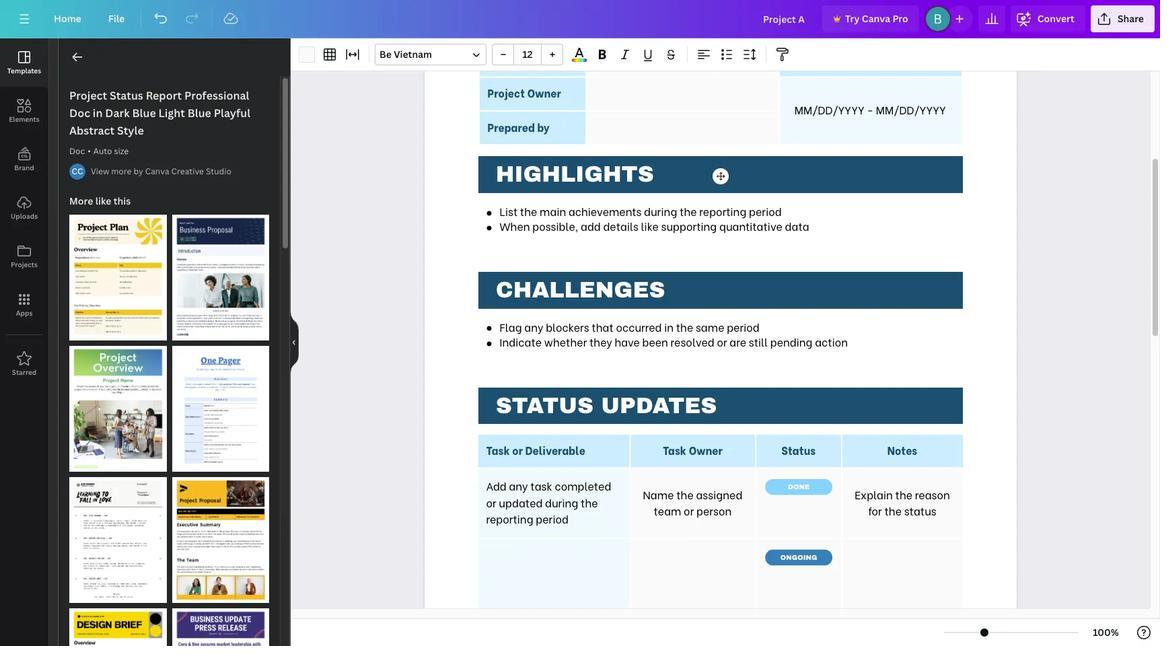 Task type: locate. For each thing, give the bounding box(es) containing it.
1 vertical spatial canva
[[145, 166, 169, 177]]

indicate
[[500, 334, 542, 349]]

in
[[93, 106, 103, 121], [665, 319, 674, 334]]

have
[[615, 334, 640, 349]]

canva inside button
[[862, 12, 891, 25]]

studio
[[206, 166, 232, 177]]

0 vertical spatial in
[[93, 106, 103, 121]]

100%
[[1093, 626, 1120, 639]]

period left data
[[749, 203, 782, 219]]

list the main achievements during the reporting period when possible, add details like supporting quantitative data
[[500, 203, 810, 234]]

during
[[644, 203, 678, 219]]

like right details
[[641, 218, 659, 234]]

project plan professional doc in yellow black friendly corporate style group
[[69, 207, 167, 341]]

canva creative studio element
[[69, 164, 85, 180]]

dark
[[105, 106, 130, 121]]

canva inside button
[[145, 166, 169, 177]]

None text field
[[765, 538, 833, 596]]

0 horizontal spatial canva
[[145, 166, 169, 177]]

in inside flag any blockers that occurred in the same period indicate whether they have been resolved or are still pending action
[[665, 319, 674, 334]]

projects
[[11, 260, 38, 269]]

project overview doc in light green blue vibrant professional style group
[[69, 338, 167, 472]]

period inside flag any blockers that occurred in the same period indicate whether they have been resolved or are still pending action
[[727, 319, 760, 334]]

canva right try
[[862, 12, 891, 25]]

any
[[525, 319, 544, 334]]

#fafafa image
[[299, 46, 315, 63]]

period inside list the main achievements during the reporting period when possible, add details like supporting quantitative data
[[749, 203, 782, 219]]

1 horizontal spatial like
[[641, 218, 659, 234]]

possible,
[[533, 218, 579, 234]]

1 doc from the top
[[69, 106, 90, 121]]

in right "occurred"
[[665, 319, 674, 334]]

like
[[95, 195, 111, 207], [641, 218, 659, 234]]

uploads
[[11, 211, 38, 221]]

100% button
[[1085, 622, 1128, 644]]

canva
[[862, 12, 891, 25], [145, 166, 169, 177]]

group
[[492, 44, 563, 65]]

doc up canva creative studio icon at the top left of the page
[[69, 145, 85, 157]]

blue down the professional
[[188, 106, 211, 121]]

flag any blockers that occurred in the same period indicate whether they have been resolved or are still pending action
[[500, 319, 848, 349]]

0 vertical spatial period
[[749, 203, 782, 219]]

light
[[159, 106, 185, 121]]

None text field
[[765, 468, 833, 525]]

occurred
[[616, 319, 662, 334]]

when
[[500, 218, 530, 234]]

1 vertical spatial like
[[641, 218, 659, 234]]

same
[[696, 319, 725, 334]]

the
[[520, 203, 538, 219], [680, 203, 697, 219], [676, 319, 694, 334]]

business proposal professional doc in dark blue green abstract professional style group
[[172, 207, 269, 341]]

canva right by
[[145, 166, 169, 177]]

1 vertical spatial in
[[665, 319, 674, 334]]

view
[[91, 166, 109, 177]]

color range image
[[572, 59, 587, 62]]

canva creative studio image
[[69, 164, 85, 180]]

blue
[[132, 106, 156, 121], [188, 106, 211, 121]]

in up abstract
[[93, 106, 103, 121]]

be vietnam button
[[375, 44, 487, 65]]

hide image
[[290, 310, 299, 375]]

0 vertical spatial like
[[95, 195, 111, 207]]

0 horizontal spatial in
[[93, 106, 103, 121]]

blue up the style
[[132, 106, 156, 121]]

1 horizontal spatial in
[[665, 319, 674, 334]]

0 vertical spatial doc
[[69, 106, 90, 121]]

design brief professional doc in yellow black grey bold modern style group
[[69, 601, 167, 646]]

resolved
[[671, 334, 715, 349]]

0 horizontal spatial blue
[[132, 106, 156, 121]]

the left same
[[676, 319, 694, 334]]

list
[[500, 203, 518, 219]]

in inside the project status report professional doc in dark blue light blue playful abstract style
[[93, 106, 103, 121]]

one pager doc in black and white blue light blue classic professional style group
[[172, 338, 269, 472]]

project overview doc in light green blue vibrant professional style image
[[69, 346, 167, 472]]

period
[[749, 203, 782, 219], [727, 319, 760, 334]]

templates button
[[0, 38, 48, 87]]

tv & film script professional doc in black and white agnostic style group
[[69, 469, 167, 603]]

try canva pro
[[846, 12, 909, 25]]

doc down project
[[69, 106, 90, 121]]

1 vertical spatial period
[[727, 319, 760, 334]]

by
[[134, 166, 143, 177]]

the right 'list'
[[520, 203, 538, 219]]

pro
[[893, 12, 909, 25]]

1 horizontal spatial canva
[[862, 12, 891, 25]]

Design title text field
[[753, 5, 817, 32]]

0 vertical spatial canva
[[862, 12, 891, 25]]

starred button
[[0, 340, 48, 388]]

action
[[815, 334, 848, 349]]

period right same
[[727, 319, 760, 334]]

like left this
[[95, 195, 111, 207]]

design brief professional doc in yellow black grey bold modern style image
[[69, 609, 167, 646]]

0 horizontal spatial like
[[95, 195, 111, 207]]

this
[[114, 195, 131, 207]]

be vietnam
[[380, 48, 432, 61]]

add
[[581, 218, 601, 234]]

starred
[[12, 368, 37, 377]]

supporting
[[661, 218, 717, 234]]

1 horizontal spatial blue
[[188, 106, 211, 121]]

project plan professional doc in yellow black friendly corporate style image
[[69, 215, 167, 341]]

creative
[[171, 166, 204, 177]]

doc
[[69, 106, 90, 121], [69, 145, 85, 157]]

1 vertical spatial doc
[[69, 145, 85, 157]]



Task type: vqa. For each thing, say whether or not it's contained in the screenshot.
doc within Project Status Report Professional Doc in Dark Blue Light Blue Playful Abstract Style
yes



Task type: describe. For each thing, give the bounding box(es) containing it.
brand
[[14, 163, 34, 172]]

that
[[592, 319, 614, 334]]

style
[[117, 123, 144, 138]]

pending
[[771, 334, 813, 349]]

they
[[590, 334, 612, 349]]

side panel tab list
[[0, 38, 48, 388]]

auto size
[[93, 145, 129, 157]]

share
[[1118, 12, 1144, 25]]

or
[[717, 334, 727, 349]]

file
[[108, 12, 125, 25]]

report
[[146, 88, 182, 103]]

brand button
[[0, 135, 48, 184]]

project status report professional doc in dark blue light blue playful abstract style
[[69, 88, 250, 138]]

more
[[111, 166, 132, 177]]

data
[[785, 218, 810, 234]]

try canva pro button
[[823, 5, 919, 32]]

business proposal professional doc in dark blue green abstract professional style image
[[172, 215, 269, 341]]

1 blue from the left
[[132, 106, 156, 121]]

convert button
[[1011, 5, 1086, 32]]

blockers
[[546, 319, 589, 334]]

in for doc
[[93, 106, 103, 121]]

the inside flag any blockers that occurred in the same period indicate whether they have been resolved or are still pending action
[[676, 319, 694, 334]]

like inside list the main achievements during the reporting period when possible, add details like supporting quantitative data
[[641, 218, 659, 234]]

abstract
[[69, 123, 115, 138]]

try
[[846, 12, 860, 25]]

size
[[114, 145, 129, 157]]

templates
[[7, 66, 41, 75]]

playful
[[214, 106, 250, 121]]

view more by canva creative studio
[[91, 166, 232, 177]]

in for occurred
[[665, 319, 674, 334]]

project
[[69, 88, 107, 103]]

achievements
[[569, 203, 642, 219]]

one pager doc in black and white blue light blue classic professional style image
[[172, 346, 269, 472]]

home link
[[43, 5, 92, 32]]

file button
[[97, 5, 135, 32]]

details
[[603, 218, 639, 234]]

reporting
[[700, 203, 747, 219]]

doc inside the project status report professional doc in dark blue light blue playful abstract style
[[69, 106, 90, 121]]

more
[[69, 195, 93, 207]]

share button
[[1091, 5, 1155, 32]]

– – number field
[[518, 48, 537, 61]]

the right during
[[680, 203, 697, 219]]

2 doc from the top
[[69, 145, 85, 157]]

uploads button
[[0, 184, 48, 232]]

press release professional doc in purple pink gradient style group
[[172, 601, 269, 646]]

convert
[[1038, 12, 1075, 25]]

status
[[110, 88, 143, 103]]

elements
[[9, 114, 40, 124]]

apps button
[[0, 281, 48, 329]]

been
[[643, 334, 668, 349]]

vietnam
[[394, 48, 432, 61]]

press release professional doc in purple pink gradient style image
[[172, 609, 269, 646]]

home
[[54, 12, 81, 25]]

whether
[[544, 334, 587, 349]]

flag
[[500, 319, 522, 334]]

main
[[540, 203, 566, 219]]

auto
[[93, 145, 112, 157]]

2 blue from the left
[[188, 106, 211, 121]]

projects button
[[0, 232, 48, 281]]

be
[[380, 48, 392, 61]]

project proposal professional doc in yellow black color blocks style image
[[172, 477, 269, 603]]

more like this
[[69, 195, 131, 207]]

apps
[[16, 308, 33, 318]]

professional
[[184, 88, 249, 103]]

project proposal professional doc in yellow black color blocks style group
[[172, 469, 269, 603]]

main menu bar
[[0, 0, 1161, 38]]

view more by canva creative studio button
[[91, 165, 232, 178]]

quantitative
[[720, 218, 783, 234]]

still
[[749, 334, 768, 349]]

tv & film script professional doc in black and white agnostic style image
[[69, 477, 167, 603]]

are
[[730, 334, 747, 349]]

elements button
[[0, 87, 48, 135]]



